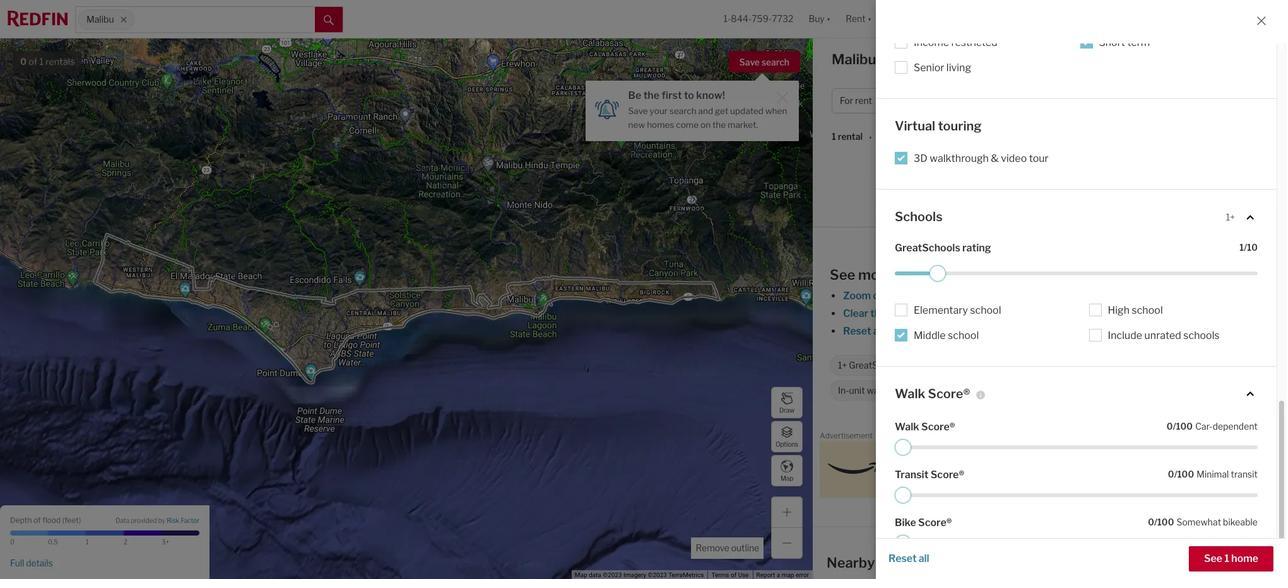 Task type: describe. For each thing, give the bounding box(es) containing it.
imagery
[[623, 572, 646, 579]]

match
[[956, 555, 998, 572]]

/100 for walk score®
[[1173, 422, 1193, 432]]

income restricted
[[914, 36, 997, 48]]

greatschools rating
[[895, 242, 991, 254]]

draw button
[[771, 387, 803, 419]]

washer/dryer
[[867, 386, 922, 396]]

report ad button
[[1251, 434, 1279, 443]]

full details
[[10, 558, 53, 569]]

0 for bike score®
[[1148, 517, 1154, 528]]

reset all
[[888, 553, 929, 565]]

terms of use link
[[711, 572, 749, 579]]

0 up "full"
[[10, 539, 14, 546]]

type
[[995, 96, 1014, 106]]

remove
[[696, 543, 729, 554]]

rent
[[984, 51, 1016, 68]]

income
[[914, 36, 949, 48]]

1 horizontal spatial short
[[1099, 36, 1125, 48]]

1 for 1
[[86, 539, 89, 546]]

data
[[589, 572, 601, 579]]

0 vertical spatial 3d walkthrough & video tour
[[914, 153, 1049, 165]]

1 rental •
[[832, 131, 872, 143]]

advertisement
[[820, 431, 873, 441]]

details
[[26, 558, 53, 569]]

0.5
[[48, 539, 58, 546]]

2 walk score® from the top
[[895, 422, 955, 434]]

the inside zoom out clear the map boundary reset all filters or remove one of your filters below to see more homes
[[870, 308, 886, 320]]

1 walk score® from the top
[[895, 387, 970, 402]]

restricted
[[951, 36, 997, 48]]

home type
[[968, 96, 1014, 106]]

844-
[[731, 13, 752, 24]]

sort :
[[878, 131, 899, 142]]

factor
[[181, 518, 199, 525]]

criteria
[[1033, 555, 1081, 572]]

search inside button
[[761, 57, 789, 68]]

options
[[776, 441, 798, 448]]

include unrated schools
[[1108, 330, 1220, 342]]

2 walk from the top
[[895, 422, 919, 434]]

know!
[[696, 90, 725, 102]]

be the first to know!
[[628, 90, 725, 102]]

high
[[1108, 304, 1130, 316]]

reset inside button
[[888, 553, 917, 565]]

minimal
[[1197, 469, 1229, 480]]

senior living
[[914, 62, 971, 74]]

1 for 1 /10
[[1240, 242, 1244, 253]]

ad region
[[820, 442, 1279, 499]]

unrated
[[1144, 330, 1181, 342]]

that
[[925, 555, 953, 572]]

your inside zoom out clear the map boundary reset all filters or remove one of your filters below to see more homes
[[999, 325, 1020, 337]]

middle school
[[914, 330, 979, 342]]

1+ for 1+
[[1226, 212, 1235, 223]]

1 horizontal spatial short term
[[1099, 36, 1150, 48]]

1 vertical spatial walkthrough
[[980, 360, 1032, 371]]

1-844-759-7732
[[723, 13, 793, 24]]

0 horizontal spatial filters
[[886, 325, 914, 337]]

school for elementary school
[[970, 304, 1001, 316]]

of inside zoom out clear the map boundary reset all filters or remove one of your filters below to see more homes
[[987, 325, 996, 337]]

terrametrics
[[668, 572, 704, 579]]

)
[[79, 516, 81, 525]]

of for terms of use
[[731, 572, 737, 579]]

remove 3d walkthrough & video tour image
[[1092, 362, 1100, 370]]

data provided by risk factor
[[116, 518, 199, 525]]

homes down greatschools rating
[[896, 267, 940, 283]]

0 vertical spatial greatschools
[[895, 242, 960, 254]]

1 vertical spatial greatschools
[[849, 360, 905, 371]]

see 1 home
[[1204, 553, 1258, 565]]

transit score®
[[895, 469, 964, 481]]

clear
[[843, 308, 868, 320]]

middle
[[914, 330, 946, 342]]

out
[[873, 290, 889, 302]]

full
[[10, 558, 24, 569]]

car-
[[1195, 422, 1213, 432]]

bike score®
[[895, 517, 952, 529]]

more inside zoom out clear the map boundary reset all filters or remove one of your filters below to see more homes
[[1113, 325, 1138, 337]]

search inside save your search and get updated when new homes come on the market.
[[669, 106, 696, 116]]

malibu for malibu apartments for rent
[[832, 51, 876, 68]]

1 horizontal spatial filters
[[1022, 325, 1049, 337]]

report for report ad
[[1251, 434, 1270, 441]]

risk factor link
[[167, 518, 199, 526]]

for
[[840, 96, 853, 106]]

malibu apartments for rent
[[832, 51, 1016, 68]]

transit
[[1231, 469, 1258, 480]]

3+
[[162, 539, 169, 546]]

new
[[628, 120, 645, 130]]

remove malibu image
[[120, 16, 127, 23]]

score® for walk
[[921, 422, 955, 434]]

on
[[700, 120, 711, 130]]

bike
[[895, 517, 916, 529]]

beds
[[1051, 96, 1072, 106]]

1 vertical spatial 3d walkthrough & video tour
[[966, 360, 1084, 371]]

all filters • 5
[[1156, 96, 1206, 106]]

be the first to know! dialog
[[585, 73, 799, 141]]

all filters • 5 button
[[1132, 88, 1215, 114]]

0 horizontal spatial map
[[782, 572, 794, 579]]

5
[[1200, 96, 1206, 106]]

reset all button
[[888, 547, 929, 572]]

1 horizontal spatial tour
[[1067, 360, 1084, 371]]

rentals
[[45, 56, 75, 68]]

0 left rentals
[[20, 56, 27, 68]]

map region
[[0, 25, 917, 580]]

see 1 home button
[[1189, 547, 1273, 572]]

0 for transit score®
[[1168, 469, 1174, 480]]

0 vertical spatial video
[[1001, 153, 1027, 165]]

the inside save your search and get updated when new homes come on the market.
[[712, 120, 726, 130]]

zoom out clear the map boundary reset all filters or remove one of your filters below to see more homes
[[843, 290, 1172, 337]]

• for rental
[[869, 132, 872, 143]]

market.
[[728, 120, 758, 130]]

feet
[[64, 516, 79, 525]]

risk
[[167, 518, 179, 525]]

nearby
[[827, 555, 875, 572]]

depth
[[10, 516, 32, 525]]

terms
[[711, 572, 729, 579]]

0 vertical spatial rating
[[962, 242, 991, 254]]

submit search image
[[324, 15, 334, 25]]

in-
[[838, 386, 849, 396]]

0 /100 somewhat bikeable
[[1148, 517, 1258, 528]]

see for see 1 home
[[1204, 553, 1222, 565]]

to inside dialog
[[684, 90, 694, 102]]

remove
[[929, 325, 965, 337]]

for rent
[[840, 96, 872, 106]]



Task type: vqa. For each thing, say whether or not it's contained in the screenshot.
home
yes



Task type: locate. For each thing, give the bounding box(es) containing it.
1 vertical spatial video
[[1043, 360, 1065, 371]]

1 vertical spatial all
[[919, 553, 929, 565]]

baths
[[1079, 96, 1103, 106]]

of left flood
[[33, 516, 41, 525]]

terms of use
[[711, 572, 749, 579]]

1 vertical spatial map
[[575, 572, 587, 579]]

1 horizontal spatial ©2023
[[648, 572, 667, 579]]

1 horizontal spatial malibu
[[832, 51, 876, 68]]

0 left car-
[[1167, 422, 1173, 432]]

0 horizontal spatial malibu
[[86, 14, 114, 25]]

video down the below
[[1043, 360, 1065, 371]]

depth of flood ( feet )
[[10, 516, 81, 525]]

1-844-759-7732 link
[[723, 13, 793, 24]]

all inside zoom out clear the map boundary reset all filters or remove one of your filters below to see more homes
[[873, 325, 884, 337]]

rental
[[838, 131, 863, 142]]

/100 for bike score®
[[1154, 517, 1174, 528]]

school down elementary school
[[948, 330, 979, 342]]

for
[[962, 51, 981, 68]]

your right one
[[999, 325, 1020, 337]]

1 vertical spatial report
[[756, 572, 775, 579]]

report inside button
[[1251, 434, 1270, 441]]

• inside button
[[1196, 96, 1199, 106]]

nearby homes that match your criteria
[[827, 555, 1081, 572]]

0 vertical spatial all
[[873, 325, 884, 337]]

0 horizontal spatial term
[[982, 386, 1002, 396]]

price
[[910, 96, 931, 106]]

0 horizontal spatial tour
[[1029, 153, 1049, 165]]

save inside button
[[739, 57, 760, 68]]

3d down recommended
[[914, 153, 927, 165]]

1 vertical spatial walk score®
[[895, 422, 955, 434]]

draw
[[779, 407, 794, 414]]

reset down clear
[[843, 325, 871, 337]]

1 horizontal spatial &
[[1034, 360, 1041, 371]]

3d walkthrough & video tour down touring
[[914, 153, 1049, 165]]

• left 5
[[1196, 96, 1199, 106]]

schools
[[1183, 330, 1220, 342]]

0 horizontal spatial the
[[643, 90, 660, 102]]

759-
[[752, 13, 772, 24]]

1 vertical spatial reset
[[888, 553, 917, 565]]

3d right 'remove 1+ greatschools rating' icon
[[966, 360, 978, 371]]

1 horizontal spatial map
[[781, 475, 793, 482]]

save for save your search and get updated when new homes come on the market.
[[628, 106, 648, 116]]

1 horizontal spatial term
[[1127, 36, 1150, 48]]

see left home
[[1204, 553, 1222, 565]]

walk down washer/dryer
[[895, 422, 919, 434]]

clear the map boundary button
[[842, 308, 957, 320]]

1 horizontal spatial report
[[1251, 434, 1270, 441]]

©2023 right imagery
[[648, 572, 667, 579]]

reset all filters button
[[842, 325, 915, 337]]

walk
[[895, 387, 925, 402], [895, 422, 919, 434]]

0 vertical spatial 1+
[[1226, 212, 1235, 223]]

all inside button
[[919, 553, 929, 565]]

1 vertical spatial malibu
[[832, 51, 876, 68]]

2 vertical spatial your
[[1000, 555, 1030, 572]]

use
[[738, 572, 749, 579]]

report a map error link
[[756, 572, 809, 579]]

homes inside zoom out clear the map boundary reset all filters or remove one of your filters below to see more homes
[[1140, 325, 1172, 337]]

0 horizontal spatial short term
[[957, 386, 1002, 396]]

2 ©2023 from the left
[[648, 572, 667, 579]]

school up one
[[970, 304, 1001, 316]]

virtual
[[895, 118, 935, 133]]

report ad
[[1251, 434, 1279, 441]]

/10
[[1244, 242, 1258, 253]]

1 horizontal spatial the
[[712, 120, 726, 130]]

first
[[662, 90, 682, 102]]

homes right the new
[[647, 120, 674, 130]]

map for map data ©2023  imagery ©2023 terrametrics
[[575, 572, 587, 579]]

0 horizontal spatial 3d
[[914, 153, 927, 165]]

school for middle school
[[948, 330, 979, 342]]

all down clear the map boundary button
[[873, 325, 884, 337]]

/100 left somewhat at bottom right
[[1154, 517, 1174, 528]]

walkthrough down recommended button
[[930, 153, 989, 165]]

1 vertical spatial tour
[[1067, 360, 1084, 371]]

map
[[888, 308, 909, 320], [782, 572, 794, 579]]

0 horizontal spatial more
[[858, 267, 893, 283]]

1 vertical spatial map
[[782, 572, 794, 579]]

video down type
[[1001, 153, 1027, 165]]

save inside save your search and get updated when new homes come on the market.
[[628, 106, 648, 116]]

transit
[[895, 469, 928, 481]]

map right a
[[782, 572, 794, 579]]

walkthrough down one
[[980, 360, 1032, 371]]

1 vertical spatial 3d
[[966, 360, 978, 371]]

greatschools up in-unit washer/dryer
[[849, 360, 905, 371]]

0 vertical spatial save
[[739, 57, 760, 68]]

1 horizontal spatial save
[[739, 57, 760, 68]]

map left data
[[575, 572, 587, 579]]

1 horizontal spatial •
[[1196, 96, 1199, 106]]

all down bike score®
[[919, 553, 929, 565]]

beds / baths
[[1051, 96, 1103, 106]]

score® down 'remove in-unit washer/dryer' image on the bottom of page
[[921, 422, 955, 434]]

homes down high school
[[1140, 325, 1172, 337]]

sort
[[878, 131, 897, 142]]

search up come
[[669, 106, 696, 116]]

map down options
[[781, 475, 793, 482]]

1 inside button
[[1224, 553, 1229, 565]]

• for filters
[[1196, 96, 1199, 106]]

0 vertical spatial short
[[1099, 36, 1125, 48]]

error
[[796, 572, 809, 579]]

home type button
[[960, 88, 1038, 114]]

filters right all
[[1169, 96, 1194, 106]]

1 horizontal spatial 3d
[[966, 360, 978, 371]]

0 horizontal spatial ©2023
[[603, 572, 622, 579]]

the
[[643, 90, 660, 102], [712, 120, 726, 130], [870, 308, 886, 320]]

1 inside 1 rental •
[[832, 131, 836, 142]]

more up out
[[858, 267, 893, 283]]

1+
[[1226, 212, 1235, 223], [838, 360, 847, 371]]

short right 'remove in-unit washer/dryer' image on the bottom of page
[[957, 386, 980, 396]]

dependent
[[1213, 422, 1258, 432]]

0 vertical spatial 3d
[[914, 153, 927, 165]]

0 of 1 rentals
[[20, 56, 75, 68]]

save down 844-
[[739, 57, 760, 68]]

0 vertical spatial map
[[888, 308, 909, 320]]

walk score® down 'remove in-unit washer/dryer' image on the bottom of page
[[895, 422, 955, 434]]

the right on
[[712, 120, 726, 130]]

of left rentals
[[29, 56, 37, 68]]

1 vertical spatial search
[[669, 106, 696, 116]]

1 for 1 rental •
[[832, 131, 836, 142]]

0 horizontal spatial save
[[628, 106, 648, 116]]

0 vertical spatial •
[[1196, 96, 1199, 106]]

see more homes
[[830, 267, 940, 283]]

1 vertical spatial /100
[[1174, 469, 1194, 480]]

0 vertical spatial walk score®
[[895, 387, 970, 402]]

1 vertical spatial •
[[869, 132, 872, 143]]

1 vertical spatial short
[[957, 386, 980, 396]]

0 horizontal spatial map
[[575, 572, 587, 579]]

filters
[[1169, 96, 1194, 106], [886, 325, 914, 337], [1022, 325, 1049, 337]]

below
[[1051, 325, 1080, 337]]

remove 1+ greatschools rating image
[[939, 362, 946, 370]]

reset inside zoom out clear the map boundary reset all filters or remove one of your filters below to see more homes
[[843, 325, 871, 337]]

1 vertical spatial more
[[1113, 325, 1138, 337]]

see for see more homes
[[830, 267, 855, 283]]

rating
[[962, 242, 991, 254], [907, 360, 931, 371]]

see
[[1094, 325, 1111, 337]]

get
[[715, 106, 728, 116]]

by
[[158, 518, 165, 525]]

0 vertical spatial walkthrough
[[930, 153, 989, 165]]

options button
[[771, 422, 803, 453]]

:
[[897, 131, 899, 142]]

homes inside save your search and get updated when new homes come on the market.
[[647, 120, 674, 130]]

the right be
[[643, 90, 660, 102]]

1 ©2023 from the left
[[603, 572, 622, 579]]

•
[[1196, 96, 1199, 106], [869, 132, 872, 143]]

1 horizontal spatial map
[[888, 308, 909, 320]]

0 horizontal spatial to
[[684, 90, 694, 102]]

your inside save your search and get updated when new homes come on the market.
[[650, 106, 668, 116]]

1 horizontal spatial search
[[761, 57, 789, 68]]

1+ greatschools rating
[[838, 360, 931, 371]]

0 horizontal spatial see
[[830, 267, 855, 283]]

3d walkthrough & video tour down the below
[[966, 360, 1084, 371]]

map inside button
[[781, 475, 793, 482]]

walk score® link
[[895, 386, 1258, 403]]

0 vertical spatial see
[[830, 267, 855, 283]]

0 vertical spatial &
[[991, 153, 999, 165]]

walk left 'remove in-unit washer/dryer' image on the bottom of page
[[895, 387, 925, 402]]

0 horizontal spatial •
[[869, 132, 872, 143]]

walk score® down 'remove 1+ greatschools rating' icon
[[895, 387, 970, 402]]

map inside zoom out clear the map boundary reset all filters or remove one of your filters below to see more homes
[[888, 308, 909, 320]]

tour
[[1029, 153, 1049, 165], [1067, 360, 1084, 371]]

save search
[[739, 57, 789, 68]]

search
[[761, 57, 789, 68], [669, 106, 696, 116]]

see inside 'see 1 home' button
[[1204, 553, 1222, 565]]

0 horizontal spatial rating
[[907, 360, 931, 371]]

report left a
[[756, 572, 775, 579]]

remove outline button
[[691, 538, 764, 560]]

greatschools
[[895, 242, 960, 254], [849, 360, 905, 371]]

1 horizontal spatial all
[[919, 553, 929, 565]]

1 vertical spatial rating
[[907, 360, 931, 371]]

remove dogs image
[[1147, 362, 1155, 370]]

score® right bike
[[918, 517, 952, 529]]

malibu up for rent
[[832, 51, 876, 68]]

homes left that
[[878, 555, 922, 572]]

report for report a map error
[[756, 572, 775, 579]]

0 vertical spatial map
[[781, 475, 793, 482]]

1 vertical spatial short term
[[957, 386, 1002, 396]]

& down home type button
[[991, 153, 999, 165]]

remove outline
[[696, 543, 759, 554]]

1 walk from the top
[[895, 387, 925, 402]]

2 vertical spatial /100
[[1154, 517, 1174, 528]]

&
[[991, 153, 999, 165], [1034, 360, 1041, 371]]

walk inside walk score® link
[[895, 387, 925, 402]]

save for save search
[[739, 57, 760, 68]]

more down high
[[1113, 325, 1138, 337]]

0 vertical spatial your
[[650, 106, 668, 116]]

0 vertical spatial tour
[[1029, 153, 1049, 165]]

0 vertical spatial walk
[[895, 387, 925, 402]]

0 vertical spatial search
[[761, 57, 789, 68]]

flood
[[42, 516, 61, 525]]

1 vertical spatial the
[[712, 120, 726, 130]]

(
[[62, 516, 64, 525]]

short up baths
[[1099, 36, 1125, 48]]

filters left the below
[[1022, 325, 1049, 337]]

• inside 1 rental •
[[869, 132, 872, 143]]

• left sort at the top right of the page
[[869, 132, 872, 143]]

your right match
[[1000, 555, 1030, 572]]

report left ad
[[1251, 434, 1270, 441]]

of for 0 of 1 rentals
[[29, 56, 37, 68]]

0 horizontal spatial &
[[991, 153, 999, 165]]

1 vertical spatial save
[[628, 106, 648, 116]]

0 horizontal spatial 1+
[[838, 360, 847, 371]]

filters inside button
[[1169, 96, 1194, 106]]

2 horizontal spatial filters
[[1169, 96, 1194, 106]]

school right high
[[1132, 304, 1163, 316]]

of left use
[[731, 572, 737, 579]]

data
[[116, 518, 130, 525]]

/100 left car-
[[1173, 422, 1193, 432]]

1 horizontal spatial to
[[1082, 325, 1092, 337]]

reset
[[843, 325, 871, 337], [888, 553, 917, 565]]

dogs
[[1120, 360, 1142, 371]]

home
[[1231, 553, 1258, 565]]

1 vertical spatial to
[[1082, 325, 1092, 337]]

all
[[1156, 96, 1167, 106]]

see up zoom
[[830, 267, 855, 283]]

score® right the transit
[[931, 469, 964, 481]]

©2023 right data
[[603, 572, 622, 579]]

greatschools down schools
[[895, 242, 960, 254]]

the up reset all filters button at the bottom
[[870, 308, 886, 320]]

search down 7732
[[761, 57, 789, 68]]

remove in-unit washer/dryer image
[[929, 387, 937, 395]]

more
[[858, 267, 893, 283], [1113, 325, 1138, 337]]

score® for bike
[[918, 517, 952, 529]]

malibu for malibu
[[86, 14, 114, 25]]

updated
[[730, 106, 763, 116]]

1 horizontal spatial rating
[[962, 242, 991, 254]]

1 horizontal spatial 1+
[[1226, 212, 1235, 223]]

0 vertical spatial more
[[858, 267, 893, 283]]

be
[[628, 90, 641, 102]]

walk score®
[[895, 387, 970, 402], [895, 422, 955, 434]]

1 vertical spatial your
[[999, 325, 1020, 337]]

map for map
[[781, 475, 793, 482]]

school for high school
[[1132, 304, 1163, 316]]

filters down clear the map boundary button
[[886, 325, 914, 337]]

to
[[684, 90, 694, 102], [1082, 325, 1092, 337]]

to inside zoom out clear the map boundary reset all filters or remove one of your filters below to see more homes
[[1082, 325, 1092, 337]]

0 horizontal spatial reset
[[843, 325, 871, 337]]

of right one
[[987, 325, 996, 337]]

malibu
[[86, 14, 114, 25], [832, 51, 876, 68]]

0 horizontal spatial all
[[873, 325, 884, 337]]

save up the new
[[628, 106, 648, 116]]

outline
[[731, 543, 759, 554]]

reset down bike
[[888, 553, 917, 565]]

to left see
[[1082, 325, 1092, 337]]

boundary
[[911, 308, 956, 320]]

in-unit washer/dryer
[[838, 386, 922, 396]]

/100 for transit score®
[[1174, 469, 1194, 480]]

0 for walk score®
[[1167, 422, 1173, 432]]

& up walk score® link
[[1034, 360, 1041, 371]]

of
[[29, 56, 37, 68], [987, 325, 996, 337], [33, 516, 41, 525], [731, 572, 737, 579]]

2 horizontal spatial the
[[870, 308, 886, 320]]

malibu left remove malibu icon
[[86, 14, 114, 25]]

google image
[[3, 564, 45, 580]]

0 vertical spatial the
[[643, 90, 660, 102]]

0 vertical spatial short term
[[1099, 36, 1150, 48]]

come
[[676, 120, 699, 130]]

1 vertical spatial 1+
[[838, 360, 847, 371]]

0 horizontal spatial report
[[756, 572, 775, 579]]

0 vertical spatial /100
[[1173, 422, 1193, 432]]

1 horizontal spatial reset
[[888, 553, 917, 565]]

None range field
[[895, 265, 1258, 282], [895, 440, 1258, 456], [895, 488, 1258, 504], [895, 536, 1258, 552], [895, 265, 1258, 282], [895, 440, 1258, 456], [895, 488, 1258, 504], [895, 536, 1258, 552]]

of for depth of flood ( feet )
[[33, 516, 41, 525]]

when
[[765, 106, 787, 116]]

0
[[20, 56, 27, 68], [1167, 422, 1173, 432], [1168, 469, 1174, 480], [1148, 517, 1154, 528], [10, 539, 14, 546]]

0 /100 minimal transit
[[1168, 469, 1258, 480]]

0 left minimal
[[1168, 469, 1174, 480]]

home
[[968, 96, 993, 106]]

1 /10
[[1240, 242, 1258, 253]]

your down first on the top of the page
[[650, 106, 668, 116]]

0 vertical spatial malibu
[[86, 14, 114, 25]]

/100 left minimal
[[1174, 469, 1194, 480]]

0 horizontal spatial search
[[669, 106, 696, 116]]

0 left somewhat at bottom right
[[1148, 517, 1154, 528]]

homes
[[647, 120, 674, 130], [896, 267, 940, 283], [1140, 325, 1172, 337], [878, 555, 922, 572]]

0 vertical spatial term
[[1127, 36, 1150, 48]]

map down out
[[888, 308, 909, 320]]

1+ for 1+ greatschools rating
[[838, 360, 847, 371]]

1 vertical spatial &
[[1034, 360, 1041, 371]]

score® for transit
[[931, 469, 964, 481]]

to right first on the top of the page
[[684, 90, 694, 102]]

0 vertical spatial to
[[684, 90, 694, 102]]

score® down 'remove 1+ greatschools rating' icon
[[928, 387, 970, 402]]

report a map error
[[756, 572, 809, 579]]



